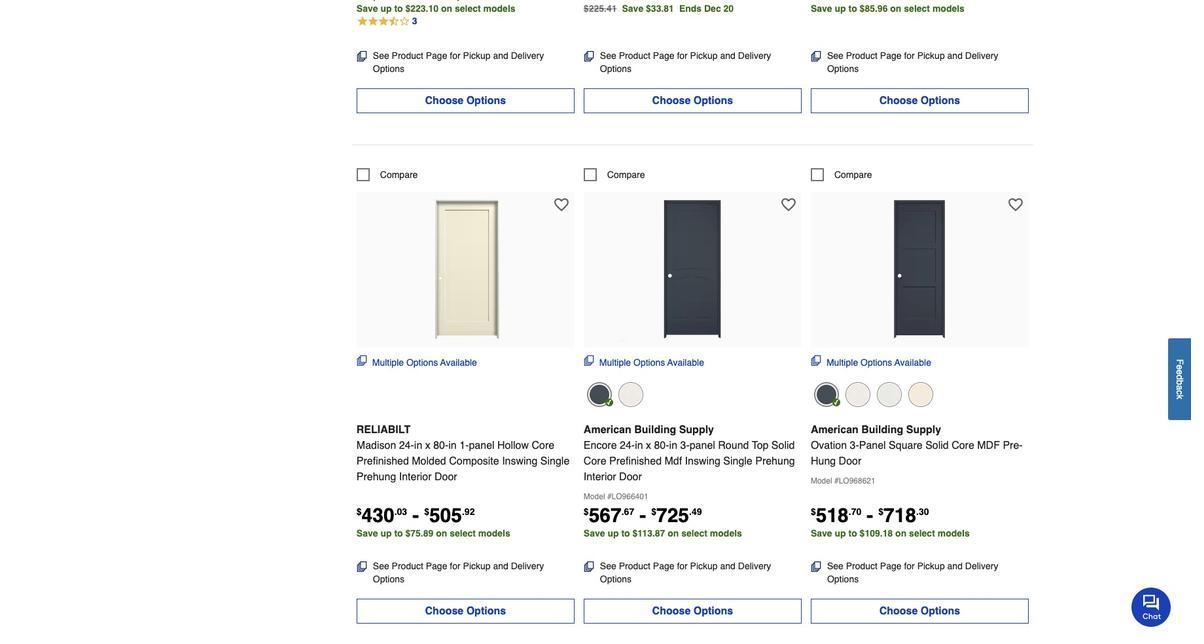 Task type: locate. For each thing, give the bounding box(es) containing it.
0 horizontal spatial compare
[[380, 169, 418, 180]]

2 horizontal spatial door
[[839, 455, 862, 467]]

1 horizontal spatial multiple options available
[[599, 357, 704, 368]]

2 solid from the left
[[926, 440, 949, 451]]

518
[[816, 504, 849, 527]]

24- inside reliabilt madison 24-in x 80-in 1-panel hollow core prefinished molded composite inswing single prehung interior door
[[399, 440, 414, 451]]

prefinished up lo966401
[[609, 455, 662, 467]]

inswing down hollow at the bottom
[[502, 455, 538, 467]]

round
[[718, 440, 749, 451]]

select down .30
[[909, 528, 935, 539]]

molded
[[412, 455, 446, 467]]

up down 567
[[608, 528, 619, 539]]

$ down model # lo966401
[[584, 506, 589, 517]]

1 inswing from the left
[[502, 455, 538, 467]]

building inside american building supply ovation 3-panel square solid core mdf pre- hung door
[[862, 424, 903, 436]]

core inside american building supply encore 24-in x 80-in 3-panel round top solid core prefinished mdf inswing single prehung interior door
[[584, 455, 606, 467]]

1 horizontal spatial prehung
[[755, 455, 795, 467]]

- for 725
[[640, 504, 646, 527]]

american inside american building supply encore 24-in x 80-in 3-panel round top solid core prefinished mdf inswing single prehung interior door
[[584, 424, 631, 436]]

0 vertical spatial #
[[834, 476, 839, 486]]

2 american from the left
[[811, 424, 859, 436]]

save down 567
[[584, 528, 605, 539]]

to down .67 at the bottom
[[621, 528, 630, 539]]

1 horizontal spatial multiple
[[599, 357, 631, 368]]

1 3- from the left
[[680, 440, 690, 451]]

3- inside american building supply encore 24-in x 80-in 3-panel round top solid core prefinished mdf inswing single prehung interior door
[[680, 440, 690, 451]]

on right $85.96
[[890, 3, 902, 14]]

on for 567
[[668, 528, 679, 539]]

3 multiple from the left
[[827, 357, 858, 368]]

to
[[394, 3, 403, 14], [849, 3, 857, 14], [394, 528, 403, 539], [621, 528, 630, 539], [849, 528, 857, 539]]

1 80- from the left
[[433, 440, 449, 451]]

supply inside american building supply encore 24-in x 80-in 3-panel round top solid core prefinished mdf inswing single prehung interior door
[[679, 424, 714, 436]]

compare inside 1000472649 element
[[380, 169, 418, 180]]

mdf
[[977, 440, 1000, 451]]

on down 505
[[436, 528, 447, 539]]

2 - from the left
[[640, 504, 646, 527]]

b
[[1175, 380, 1185, 385]]

$518.70-$718.30 element
[[811, 504, 929, 527]]

panel
[[469, 440, 495, 451], [690, 440, 715, 451]]

was price $225.41 element
[[584, 0, 622, 14]]

inswing
[[502, 455, 538, 467], [685, 455, 721, 467]]

725
[[656, 504, 689, 527]]

1 horizontal spatial multiple options available link
[[584, 355, 704, 369]]

prefinished
[[357, 455, 409, 467], [609, 455, 662, 467]]

choose options
[[425, 95, 506, 107], [652, 95, 733, 107], [879, 95, 960, 107], [425, 605, 506, 617], [652, 605, 733, 617], [879, 605, 960, 617]]

multiple options available
[[372, 357, 477, 368], [599, 357, 704, 368], [827, 357, 931, 368]]

0 horizontal spatial #
[[607, 492, 612, 501]]

panel inside reliabilt madison 24-in x 80-in 1-panel hollow core prefinished molded composite inswing single prehung interior door
[[469, 440, 495, 451]]

save up to $113.87 on select models
[[584, 528, 742, 539]]

1 horizontal spatial door
[[619, 471, 642, 483]]

2 multiple from the left
[[599, 357, 631, 368]]

page
[[426, 50, 447, 61], [653, 50, 674, 61], [880, 50, 902, 61], [426, 561, 447, 571], [653, 561, 674, 571], [880, 561, 902, 571]]

snow storm image
[[877, 382, 902, 407]]

3- up mdf
[[680, 440, 690, 451]]

savings save $33.81 element
[[622, 3, 739, 14]]

x
[[425, 440, 430, 451], [646, 440, 651, 451]]

available for slate icon
[[895, 357, 931, 368]]

24- inside american building supply encore 24-in x 80-in 3-panel round top solid core prefinished mdf inswing single prehung interior door
[[620, 440, 635, 451]]

1 horizontal spatial 80-
[[654, 440, 669, 451]]

24- right encore
[[620, 440, 635, 451]]

compare inside 1000419563 element
[[607, 169, 645, 180]]

see product page for pickup and delivery options
[[373, 50, 544, 74], [600, 50, 771, 74], [827, 50, 998, 74], [373, 561, 544, 584], [600, 561, 771, 584], [827, 561, 998, 584]]

1 24- from the left
[[399, 440, 414, 451]]

1 multiple options available link from the left
[[357, 355, 477, 369]]

door down molded
[[435, 471, 457, 483]]

model up 567
[[584, 492, 605, 501]]

1 horizontal spatial #
[[834, 476, 839, 486]]

select for 567
[[682, 528, 707, 539]]

save up to $109.18 on select models
[[811, 528, 970, 539]]

choose
[[425, 95, 464, 107], [652, 95, 691, 107], [879, 95, 918, 107], [425, 605, 464, 617], [652, 605, 691, 617], [879, 605, 918, 617]]

3 in from the left
[[635, 440, 643, 451]]

0 horizontal spatial multiple
[[372, 357, 404, 368]]

pickup down 3 "button"
[[463, 50, 491, 61]]

for down save up to $113.87 on select models
[[677, 561, 688, 571]]

save
[[357, 3, 378, 14], [622, 3, 643, 14], [811, 3, 832, 14], [357, 528, 378, 539], [584, 528, 605, 539], [811, 528, 832, 539]]

# down hung
[[834, 476, 839, 486]]

supply up square
[[906, 424, 941, 436]]

0 horizontal spatial heart outline image
[[554, 198, 569, 212]]

1 horizontal spatial single
[[723, 455, 753, 467]]

for down 3 "button"
[[450, 50, 461, 61]]

prehung down madison
[[357, 471, 396, 483]]

1 horizontal spatial -
[[640, 504, 646, 527]]

2 compare from the left
[[607, 169, 645, 180]]

2 available from the left
[[667, 357, 704, 368]]

0 horizontal spatial panel
[[469, 440, 495, 451]]

c
[[1175, 390, 1185, 395]]

models for 505
[[478, 528, 510, 539]]

product
[[392, 50, 423, 61], [619, 50, 651, 61], [846, 50, 878, 61], [392, 561, 423, 571], [619, 561, 651, 571], [846, 561, 878, 571]]

on for 430
[[436, 528, 447, 539]]

- for 505
[[412, 504, 419, 527]]

save for save up to $113.87 on select models
[[584, 528, 605, 539]]

compare inside 1000417969 element
[[834, 169, 872, 180]]

$ left .03
[[357, 506, 362, 517]]

supply for solid
[[906, 424, 941, 436]]

american inside american building supply ovation 3-panel square solid core mdf pre- hung door
[[811, 424, 859, 436]]

core
[[532, 440, 554, 451], [952, 440, 974, 451], [584, 455, 606, 467]]

door
[[839, 455, 862, 467], [435, 471, 457, 483], [619, 471, 642, 483]]

prefinished inside american building supply encore 24-in x 80-in 3-panel round top solid core prefinished mdf inswing single prehung interior door
[[609, 455, 662, 467]]

1 horizontal spatial prefinished
[[609, 455, 662, 467]]

1 prefinished from the left
[[357, 455, 409, 467]]

1 vertical spatial model
[[584, 492, 605, 501]]

80-
[[433, 440, 449, 451], [654, 440, 669, 451]]

0 horizontal spatial 24-
[[399, 440, 414, 451]]

to left $75.89
[[394, 528, 403, 539]]

$ up save up to $75.89 on select models
[[424, 506, 429, 517]]

4 in from the left
[[669, 440, 677, 451]]

save up to $223.10 on select models
[[357, 3, 515, 14]]

1 building from the left
[[634, 424, 676, 436]]

x up molded
[[425, 440, 430, 451]]

3 multiple options available from the left
[[827, 357, 931, 368]]

2 prefinished from the left
[[609, 455, 662, 467]]

k
[[1175, 395, 1185, 400]]

1 - from the left
[[412, 504, 419, 527]]

top
[[752, 440, 769, 451]]

1 horizontal spatial american
[[811, 424, 859, 436]]

up left $85.96
[[835, 3, 846, 14]]

2 supply from the left
[[906, 424, 941, 436]]

see product page for pickup and delivery options down save up to $109.18 on select models
[[827, 561, 998, 584]]

0 horizontal spatial interior
[[399, 471, 432, 483]]

select
[[455, 3, 481, 14], [904, 3, 930, 14], [450, 528, 476, 539], [682, 528, 707, 539], [909, 528, 935, 539]]

compare for 1000419563 element
[[607, 169, 645, 180]]

0 horizontal spatial prehung
[[357, 471, 396, 483]]

1 x from the left
[[425, 440, 430, 451]]

1000472649 element
[[357, 168, 418, 181]]

door up lo966401
[[619, 471, 642, 483]]

1 horizontal spatial panel
[[690, 440, 715, 451]]

supply inside american building supply ovation 3-panel square solid core mdf pre- hung door
[[906, 424, 941, 436]]

lo968621
[[839, 476, 876, 486]]

3 multiple options available link from the left
[[811, 355, 931, 369]]

1 horizontal spatial interior
[[584, 471, 616, 483]]

2 building from the left
[[862, 424, 903, 436]]

1 single from the left
[[541, 455, 570, 467]]

$
[[357, 506, 362, 517], [424, 506, 429, 517], [584, 506, 589, 517], [651, 506, 656, 517], [811, 506, 816, 517], [879, 506, 884, 517]]

$430.03-$505.92 element
[[357, 504, 475, 527]]

interior up model # lo966401
[[584, 471, 616, 483]]

solid
[[772, 440, 795, 451], [926, 440, 949, 451]]

model
[[811, 476, 832, 486], [584, 492, 605, 501]]

solid right top
[[772, 440, 795, 451]]

white image for slate icon
[[846, 382, 870, 407]]

on
[[441, 3, 452, 14], [890, 3, 902, 14], [436, 528, 447, 539], [668, 528, 679, 539], [895, 528, 907, 539]]

see product page for pickup and delivery options down 3 "button"
[[373, 50, 544, 74]]

# up 567
[[607, 492, 612, 501]]

1 supply from the left
[[679, 424, 714, 436]]

save for save up to $85.96 on select models
[[811, 3, 832, 14]]

2 single from the left
[[723, 455, 753, 467]]

save down 518
[[811, 528, 832, 539]]

up
[[381, 3, 392, 14], [835, 3, 846, 14], [381, 528, 392, 539], [608, 528, 619, 539], [835, 528, 846, 539]]

3 compare from the left
[[834, 169, 872, 180]]

save left $223.10
[[357, 3, 378, 14]]

save for save up to $223.10 on select models
[[357, 3, 378, 14]]

2 horizontal spatial compare
[[834, 169, 872, 180]]

1 solid from the left
[[772, 440, 795, 451]]

0 horizontal spatial supply
[[679, 424, 714, 436]]

building inside american building supply encore 24-in x 80-in 3-panel round top solid core prefinished mdf inswing single prehung interior door
[[634, 424, 676, 436]]

single inside reliabilt madison 24-in x 80-in 1-panel hollow core prefinished molded composite inswing single prehung interior door
[[541, 455, 570, 467]]

madison
[[357, 440, 396, 451]]

0 horizontal spatial inswing
[[502, 455, 538, 467]]

0 horizontal spatial multiple options available
[[372, 357, 477, 368]]

interior inside reliabilt madison 24-in x 80-in 1-panel hollow core prefinished molded composite inswing single prehung interior door
[[399, 471, 432, 483]]

building
[[634, 424, 676, 436], [862, 424, 903, 436]]

1 horizontal spatial solid
[[926, 440, 949, 451]]

inswing right mdf
[[685, 455, 721, 467]]

1 horizontal spatial heart outline image
[[1008, 198, 1023, 212]]

0 horizontal spatial door
[[435, 471, 457, 483]]

model # lo966401
[[584, 492, 648, 501]]

24- up molded
[[399, 440, 414, 451]]

0 vertical spatial prehung
[[755, 455, 795, 467]]

0 horizontal spatial available
[[440, 357, 477, 368]]

4 $ from the left
[[651, 506, 656, 517]]

$75.89
[[405, 528, 433, 539]]

2 horizontal spatial core
[[952, 440, 974, 451]]

3 available from the left
[[895, 357, 931, 368]]

pickup down ends dec 20 element
[[690, 50, 718, 61]]

solid right square
[[926, 440, 949, 451]]

select down .49 at right bottom
[[682, 528, 707, 539]]

0 horizontal spatial solid
[[772, 440, 795, 451]]

for
[[450, 50, 461, 61], [677, 50, 688, 61], [904, 50, 915, 61], [450, 561, 461, 571], [677, 561, 688, 571], [904, 561, 915, 571]]

model for ovation 3-panel square solid core mdf pre- hung door
[[811, 476, 832, 486]]

in up mdf
[[669, 440, 677, 451]]

0 horizontal spatial 80-
[[433, 440, 449, 451]]

panel left round
[[690, 440, 715, 451]]

1 multiple options available from the left
[[372, 357, 477, 368]]

prehung down top
[[755, 455, 795, 467]]

encore
[[584, 440, 617, 451]]

#
[[834, 476, 839, 486], [607, 492, 612, 501]]

3- right ovation
[[850, 440, 859, 451]]

save left $85.96
[[811, 3, 832, 14]]

in
[[414, 440, 422, 451], [449, 440, 457, 451], [635, 440, 643, 451], [669, 440, 677, 451]]

on down the 718
[[895, 528, 907, 539]]

1 horizontal spatial x
[[646, 440, 651, 451]]

.92
[[462, 506, 475, 517]]

2 80- from the left
[[654, 440, 669, 451]]

1 multiple from the left
[[372, 357, 404, 368]]

model down hung
[[811, 476, 832, 486]]

567
[[589, 504, 622, 527]]

1 vertical spatial #
[[607, 492, 612, 501]]

cream n sugar image
[[908, 382, 933, 407]]

1 white image from the left
[[618, 382, 643, 407]]

1 panel from the left
[[469, 440, 495, 451]]

0 horizontal spatial -
[[412, 504, 419, 527]]

pickup down save up to $113.87 on select models
[[690, 561, 718, 571]]

american up encore
[[584, 424, 631, 436]]

2 multiple options available link from the left
[[584, 355, 704, 369]]

prefinished inside reliabilt madison 24-in x 80-in 1-panel hollow core prefinished molded composite inswing single prehung interior door
[[357, 455, 409, 467]]

0 horizontal spatial american
[[584, 424, 631, 436]]

1 horizontal spatial supply
[[906, 424, 941, 436]]

white image right slate image
[[618, 382, 643, 407]]

and
[[493, 50, 508, 61], [720, 50, 736, 61], [947, 50, 963, 61], [493, 561, 508, 571], [720, 561, 736, 571], [947, 561, 963, 571]]

white image left snow storm icon
[[846, 382, 870, 407]]

0 horizontal spatial single
[[541, 455, 570, 467]]

product down 3
[[392, 50, 423, 61]]

3 $ from the left
[[584, 506, 589, 517]]

up down "430"
[[381, 528, 392, 539]]

in right encore
[[635, 440, 643, 451]]

2 heart outline image from the left
[[1008, 198, 1023, 212]]

2 multiple options available from the left
[[599, 357, 704, 368]]

up down 518
[[835, 528, 846, 539]]

for down save up to $75.89 on select models
[[450, 561, 461, 571]]

80- up molded
[[433, 440, 449, 451]]

in left 1-
[[449, 440, 457, 451]]

ends
[[679, 3, 702, 14]]

80- up mdf
[[654, 440, 669, 451]]

page down save up to $109.18 on select models
[[880, 561, 902, 571]]

multiple options available link for slate icon
[[811, 355, 931, 369]]

interior
[[399, 471, 432, 483], [584, 471, 616, 483]]

e
[[1175, 365, 1185, 370], [1175, 370, 1185, 375]]

1 compare from the left
[[380, 169, 418, 180]]

2 horizontal spatial -
[[867, 504, 873, 527]]

$ up $113.87
[[651, 506, 656, 517]]

interior down molded
[[399, 471, 432, 483]]

panel
[[859, 440, 886, 451]]

reliabilt madison 24-in x 80-in 1-panel hollow core prefinished molded composite inswing single prehung interior door
[[357, 424, 570, 483]]

delivery
[[511, 50, 544, 61], [738, 50, 771, 61], [965, 50, 998, 61], [511, 561, 544, 571], [738, 561, 771, 571], [965, 561, 998, 571]]

to for 430
[[394, 528, 403, 539]]

models for 725
[[710, 528, 742, 539]]

0 vertical spatial model
[[811, 476, 832, 486]]

building up mdf
[[634, 424, 676, 436]]

1 horizontal spatial compare
[[607, 169, 645, 180]]

on down 725
[[668, 528, 679, 539]]

american for encore
[[584, 424, 631, 436]]

pickup down save up to $75.89 on select models
[[463, 561, 491, 571]]

# for american building supply encore 24-in x 80-in 3-panel round top solid core prefinished mdf inswing single prehung interior door
[[607, 492, 612, 501]]

supply for 80-
[[679, 424, 714, 436]]

1 horizontal spatial model
[[811, 476, 832, 486]]

inswing inside american building supply encore 24-in x 80-in 3-panel round top solid core prefinished mdf inswing single prehung interior door
[[685, 455, 721, 467]]

for down savings save $33.81 'element'
[[677, 50, 688, 61]]

1 horizontal spatial available
[[667, 357, 704, 368]]

3 - from the left
[[867, 504, 873, 527]]

1 horizontal spatial core
[[584, 455, 606, 467]]

choose options link
[[357, 88, 575, 113], [584, 88, 802, 113], [811, 88, 1029, 113], [357, 599, 575, 624], [584, 599, 802, 624], [811, 599, 1029, 624]]

2 horizontal spatial multiple
[[827, 357, 858, 368]]

1 interior from the left
[[399, 471, 432, 483]]

multiple options available for slate image
[[599, 357, 704, 368]]

0 horizontal spatial white image
[[618, 382, 643, 407]]

- right .67 at the bottom
[[640, 504, 646, 527]]

product down $85.96
[[846, 50, 878, 61]]

1 horizontal spatial 3-
[[850, 440, 859, 451]]

prefinished down madison
[[357, 455, 409, 467]]

on right $223.10
[[441, 3, 452, 14]]

door up the model # lo968621
[[839, 455, 862, 467]]

2 x from the left
[[646, 440, 651, 451]]

building up 'panel'
[[862, 424, 903, 436]]

select right $223.10
[[455, 3, 481, 14]]

$ left .70
[[811, 506, 816, 517]]

0 horizontal spatial x
[[425, 440, 430, 451]]

e up d
[[1175, 365, 1185, 370]]

e up b
[[1175, 370, 1185, 375]]

0 horizontal spatial model
[[584, 492, 605, 501]]

door inside reliabilt madison 24-in x 80-in 1-panel hollow core prefinished molded composite inswing single prehung interior door
[[435, 471, 457, 483]]

$85.96
[[860, 3, 888, 14]]

0 horizontal spatial multiple options available link
[[357, 355, 477, 369]]

.03
[[394, 506, 407, 517]]

single
[[541, 455, 570, 467], [723, 455, 753, 467]]

2 horizontal spatial multiple options available
[[827, 357, 931, 368]]

in up molded
[[414, 440, 422, 451]]

prehung
[[755, 455, 795, 467], [357, 471, 396, 483]]

supply
[[679, 424, 714, 436], [906, 424, 941, 436]]

1 american from the left
[[584, 424, 631, 436]]

x inside american building supply encore 24-in x 80-in 3-panel round top solid core prefinished mdf inswing single prehung interior door
[[646, 440, 651, 451]]

0 horizontal spatial core
[[532, 440, 554, 451]]

$225.41
[[584, 3, 617, 14]]

1 horizontal spatial building
[[862, 424, 903, 436]]

prehung inside reliabilt madison 24-in x 80-in 1-panel hollow core prefinished molded composite inswing single prehung interior door
[[357, 471, 396, 483]]

0 horizontal spatial 3-
[[680, 440, 690, 451]]

pickup down save up to $109.18 on select models
[[917, 561, 945, 571]]

heart outline image
[[554, 198, 569, 212], [1008, 198, 1023, 212]]

multiple for slate icon
[[827, 357, 858, 368]]

2 24- from the left
[[620, 440, 635, 451]]

multiple options available for slate icon
[[827, 357, 931, 368]]

product down $113.87
[[619, 561, 651, 571]]

0 horizontal spatial prefinished
[[357, 455, 409, 467]]

solid inside american building supply ovation 3-panel square solid core mdf pre- hung door
[[926, 440, 949, 451]]

pickup
[[463, 50, 491, 61], [690, 50, 718, 61], [917, 50, 945, 61], [463, 561, 491, 571], [690, 561, 718, 571], [917, 561, 945, 571]]

available for slate image
[[667, 357, 704, 368]]

core down encore
[[584, 455, 606, 467]]

1 horizontal spatial inswing
[[685, 455, 721, 467]]

see product page for pickup and delivery options down save up to $113.87 on select models
[[600, 561, 771, 584]]

2 white image from the left
[[846, 382, 870, 407]]

slate image
[[814, 382, 839, 407]]

2 interior from the left
[[584, 471, 616, 483]]

options
[[373, 63, 405, 74], [600, 63, 632, 74], [827, 63, 859, 74], [466, 95, 506, 107], [694, 95, 733, 107], [921, 95, 960, 107], [406, 357, 438, 368], [634, 357, 665, 368], [861, 357, 892, 368], [373, 574, 405, 584], [600, 574, 632, 584], [827, 574, 859, 584], [466, 605, 506, 617], [694, 605, 733, 617], [921, 605, 960, 617]]

save down "430"
[[357, 528, 378, 539]]

1-
[[460, 440, 469, 451]]

24-
[[399, 440, 414, 451], [620, 440, 635, 451]]

x inside reliabilt madison 24-in x 80-in 1-panel hollow core prefinished molded composite inswing single prehung interior door
[[425, 440, 430, 451]]

white image
[[618, 382, 643, 407], [846, 382, 870, 407]]

0 horizontal spatial building
[[634, 424, 676, 436]]

building for square
[[862, 424, 903, 436]]

2 panel from the left
[[690, 440, 715, 451]]

# for american building supply ovation 3-panel square solid core mdf pre- hung door
[[834, 476, 839, 486]]

1 vertical spatial prehung
[[357, 471, 396, 483]]

80- inside reliabilt madison 24-in x 80-in 1-panel hollow core prefinished molded composite inswing single prehung interior door
[[433, 440, 449, 451]]

2 horizontal spatial multiple options available link
[[811, 355, 931, 369]]

core right hollow at the bottom
[[532, 440, 554, 451]]

available
[[440, 357, 477, 368], [667, 357, 704, 368], [895, 357, 931, 368]]

$225.41 save $33.81 ends dec 20
[[584, 3, 734, 14]]

- right .03
[[412, 504, 419, 527]]

american
[[584, 424, 631, 436], [811, 424, 859, 436]]

to down .70
[[849, 528, 857, 539]]

-
[[412, 504, 419, 527], [640, 504, 646, 527], [867, 504, 873, 527]]

2 inswing from the left
[[685, 455, 721, 467]]

2 3- from the left
[[850, 440, 859, 451]]

compare
[[380, 169, 418, 180], [607, 169, 645, 180], [834, 169, 872, 180]]

american up ovation
[[811, 424, 859, 436]]

models
[[483, 3, 515, 14], [933, 3, 965, 14], [478, 528, 510, 539], [710, 528, 742, 539], [938, 528, 970, 539]]

1 horizontal spatial 24-
[[620, 440, 635, 451]]

1 horizontal spatial white image
[[846, 382, 870, 407]]

see product page for pickup and delivery options down the ends
[[600, 50, 771, 74]]

- right .70
[[867, 504, 873, 527]]

2 horizontal spatial available
[[895, 357, 931, 368]]



Task type: describe. For each thing, give the bounding box(es) containing it.
door inside american building supply encore 24-in x 80-in 3-panel round top solid core prefinished mdf inswing single prehung interior door
[[619, 471, 642, 483]]

505
[[429, 504, 462, 527]]

.49
[[689, 506, 702, 517]]

american building supply encore 24-in x 80-in 3-panel round top solid core prefinished mdf inswing single prehung interior door
[[584, 424, 795, 483]]

.67
[[622, 506, 634, 517]]

$109.18
[[860, 528, 893, 539]]

20
[[724, 3, 734, 14]]

building for x
[[634, 424, 676, 436]]

$567.67-$725.49 element
[[584, 504, 702, 527]]

up for 567
[[608, 528, 619, 539]]

single inside american building supply encore 24-in x 80-in 3-panel round top solid core prefinished mdf inswing single prehung interior door
[[723, 455, 753, 467]]

up left $223.10
[[381, 3, 392, 14]]

select for 518
[[909, 528, 935, 539]]

1 e from the top
[[1175, 365, 1185, 370]]

see product page for pickup and delivery options down save up to $75.89 on select models
[[373, 561, 544, 584]]

reliabilt madison 24-in x 80-in 1-panel hollow core prefinished molded composite inswing single prehung interior door image
[[394, 198, 538, 342]]

chat invite button image
[[1132, 587, 1172, 627]]

select right $85.96
[[904, 3, 930, 14]]

to for 567
[[621, 528, 630, 539]]

model for encore 24-in x 80-in 3-panel round top solid core prefinished mdf inswing single prehung interior door
[[584, 492, 605, 501]]

f e e d b a c k
[[1175, 359, 1185, 400]]

page down $33.81
[[653, 50, 674, 61]]

page down save up to $75.89 on select models
[[426, 561, 447, 571]]

f
[[1175, 359, 1185, 365]]

product down $75.89
[[392, 561, 423, 571]]

page down save up to $85.96 on select models
[[880, 50, 902, 61]]

3- inside american building supply ovation 3-panel square solid core mdf pre- hung door
[[850, 440, 859, 451]]

a
[[1175, 385, 1185, 391]]

2 $ from the left
[[424, 506, 429, 517]]

door inside american building supply ovation 3-panel square solid core mdf pre- hung door
[[839, 455, 862, 467]]

1 available from the left
[[440, 357, 477, 368]]

5 $ from the left
[[811, 506, 816, 517]]

save for save up to $75.89 on select models
[[357, 528, 378, 539]]

see product page for pickup and delivery options down save up to $85.96 on select models
[[827, 50, 998, 74]]

6 $ from the left
[[879, 506, 884, 517]]

3.5 stars image
[[357, 14, 418, 29]]

$33.81
[[646, 3, 674, 14]]

inswing inside reliabilt madison 24-in x 80-in 1-panel hollow core prefinished molded composite inswing single prehung interior door
[[502, 455, 538, 467]]

hollow
[[497, 440, 529, 451]]

3
[[412, 16, 417, 26]]

d
[[1175, 375, 1185, 380]]

save for save up to $109.18 on select models
[[811, 528, 832, 539]]

on for 518
[[895, 528, 907, 539]]

up for 430
[[381, 528, 392, 539]]

f e e d b a c k button
[[1168, 339, 1191, 420]]

1 heart outline image from the left
[[554, 198, 569, 212]]

3 button
[[357, 14, 575, 29]]

lo966401
[[612, 492, 648, 501]]

american building supply encore 24-in x 80-in 3-panel round top solid core prefinished mdf inswing single prehung interior door image
[[621, 198, 765, 342]]

solid inside american building supply encore 24-in x 80-in 3-panel round top solid core prefinished mdf inswing single prehung interior door
[[772, 440, 795, 451]]

for down save up to $109.18 on select models
[[904, 561, 915, 571]]

prehung inside american building supply encore 24-in x 80-in 3-panel round top solid core prefinished mdf inswing single prehung interior door
[[755, 455, 795, 467]]

718
[[884, 504, 916, 527]]

save left $33.81
[[622, 3, 643, 14]]

2 e from the top
[[1175, 370, 1185, 375]]

save up to $85.96 on select models
[[811, 3, 965, 14]]

multiple for slate image
[[599, 357, 631, 368]]

430
[[362, 504, 394, 527]]

1 in from the left
[[414, 440, 422, 451]]

select for 430
[[450, 528, 476, 539]]

model # lo968621
[[811, 476, 876, 486]]

hung
[[811, 455, 836, 467]]

$ 518 .70 - $ 718 .30
[[811, 504, 929, 527]]

1 $ from the left
[[357, 506, 362, 517]]

$ 567 .67 - $ 725 .49
[[584, 504, 702, 527]]

to left $85.96
[[849, 3, 857, 14]]

page down 3 "button"
[[426, 50, 447, 61]]

core inside american building supply ovation 3-panel square solid core mdf pre- hung door
[[952, 440, 974, 451]]

models for 718
[[938, 528, 970, 539]]

ovation
[[811, 440, 847, 451]]

pickup down save up to $85.96 on select models
[[917, 50, 945, 61]]

page down save up to $113.87 on select models
[[653, 561, 674, 571]]

.30
[[916, 506, 929, 517]]

1000419563 element
[[584, 168, 645, 181]]

american building supply ovation 3-panel square solid core mdf pre-hung door image
[[848, 198, 992, 342]]

for down save up to $85.96 on select models
[[904, 50, 915, 61]]

.70
[[849, 506, 861, 517]]

pre-
[[1003, 440, 1023, 451]]

80- inside american building supply encore 24-in x 80-in 3-panel round top solid core prefinished mdf inswing single prehung interior door
[[654, 440, 669, 451]]

dec
[[704, 3, 721, 14]]

ends dec 20 element
[[679, 3, 739, 14]]

slate image
[[587, 382, 612, 407]]

$113.87
[[633, 528, 665, 539]]

1000417969 element
[[811, 168, 872, 181]]

compare for 1000472649 element
[[380, 169, 418, 180]]

product down $225.41 save $33.81 ends dec 20
[[619, 50, 651, 61]]

$223.10
[[405, 3, 439, 14]]

core inside reliabilt madison 24-in x 80-in 1-panel hollow core prefinished molded composite inswing single prehung interior door
[[532, 440, 554, 451]]

multiple options available link for slate image
[[584, 355, 704, 369]]

reliabilt
[[357, 424, 410, 436]]

to for 518
[[849, 528, 857, 539]]

$ 430 .03 - $ 505 .92
[[357, 504, 475, 527]]

compare for 1000417969 element
[[834, 169, 872, 180]]

- for 718
[[867, 504, 873, 527]]

square
[[889, 440, 923, 451]]

save up to $75.89 on select models
[[357, 528, 510, 539]]

american for ovation
[[811, 424, 859, 436]]

white image for slate image
[[618, 382, 643, 407]]

mdf
[[665, 455, 682, 467]]

american building supply ovation 3-panel square solid core mdf pre- hung door
[[811, 424, 1023, 467]]

interior inside american building supply encore 24-in x 80-in 3-panel round top solid core prefinished mdf inswing single prehung interior door
[[584, 471, 616, 483]]

heart outline image
[[781, 198, 796, 212]]

panel inside american building supply encore 24-in x 80-in 3-panel round top solid core prefinished mdf inswing single prehung interior door
[[690, 440, 715, 451]]

composite
[[449, 455, 499, 467]]

product down $109.18
[[846, 561, 878, 571]]

to left $223.10
[[394, 3, 403, 14]]

up for 518
[[835, 528, 846, 539]]

2 in from the left
[[449, 440, 457, 451]]



Task type: vqa. For each thing, say whether or not it's contained in the screenshot.
Interior inside the RELIABILT Madison 24-in x 80-in 1-panel Hollow Core Prefinished Molded Composite Inswing Single Prehung Interior Door
yes



